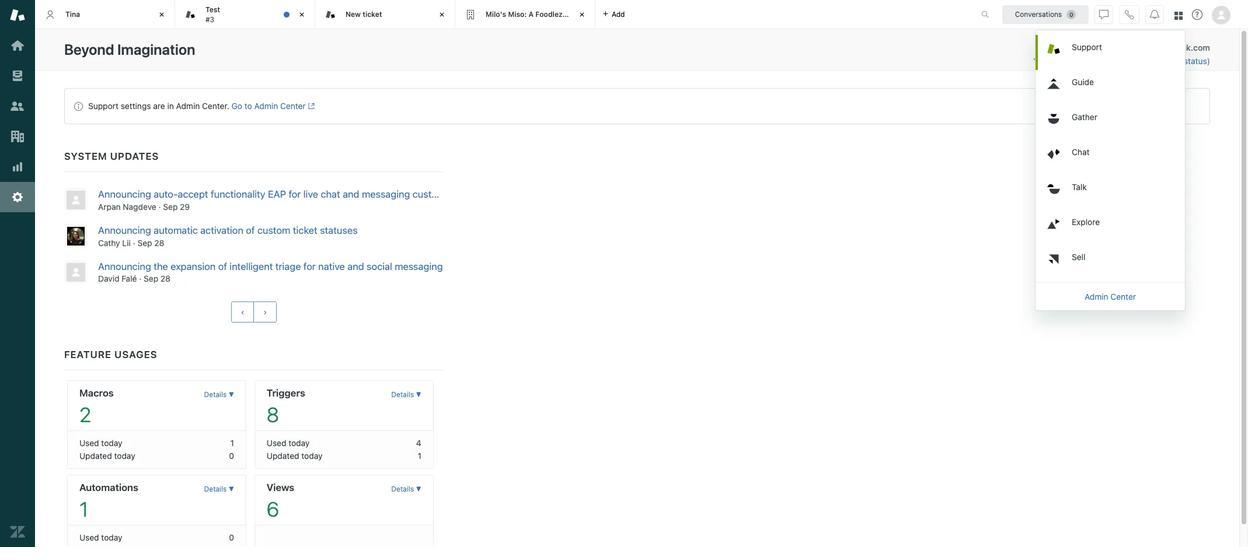 Task type: locate. For each thing, give the bounding box(es) containing it.
announcing auto-accept functionality eap for live chat and messaging customers
[[98, 189, 460, 200]]

1 vertical spatial 28
[[161, 274, 171, 284]]

conversations
[[1015, 10, 1062, 18]]

29
[[180, 202, 190, 212]]

1 vertical spatial 0
[[229, 533, 234, 543]]

updated up automations
[[79, 452, 112, 462]]

1 vertical spatial of
[[218, 261, 227, 272]]

1 0 from the top
[[229, 452, 234, 462]]

1 horizontal spatial ticket
[[363, 10, 382, 19]]

updated up views
[[267, 452, 299, 462]]

2 vertical spatial announcing
[[98, 261, 151, 272]]

0 vertical spatial 28
[[154, 238, 164, 248]]

triage
[[276, 261, 301, 272]]

sep
[[163, 202, 178, 212], [138, 238, 152, 248], [144, 274, 158, 284]]

0 horizontal spatial 1
[[79, 498, 88, 522]]

1 horizontal spatial center
[[1111, 292, 1136, 302]]

automations
[[79, 483, 138, 494]]

views image
[[10, 68, 25, 84]]

1 horizontal spatial of
[[246, 225, 255, 236]]

details ▼ for 6
[[391, 486, 422, 494]]

1
[[230, 439, 234, 449], [418, 452, 422, 462], [79, 498, 88, 522]]

0 horizontal spatial support
[[88, 101, 119, 111]]

center.
[[202, 101, 229, 111]]

auto-
[[154, 189, 178, 200]]

in right "are"
[[167, 101, 174, 111]]

0 horizontal spatial ticket
[[293, 225, 318, 236]]

custom
[[257, 225, 290, 236]]

used today down 2
[[79, 439, 122, 449]]

0 horizontal spatial of
[[218, 261, 227, 272]]

0 horizontal spatial center
[[280, 101, 306, 111]]

sep 29
[[163, 202, 190, 212]]

of for intelligent
[[218, 261, 227, 272]]

to
[[245, 101, 252, 111]]

chat
[[321, 189, 340, 200]]

today
[[101, 439, 122, 449], [289, 439, 310, 449], [114, 452, 135, 462], [302, 452, 323, 462], [101, 533, 122, 543]]

sep 28
[[138, 238, 164, 248], [144, 274, 171, 284]]

0 horizontal spatial updated
[[79, 452, 112, 462]]

1 horizontal spatial updated
[[267, 452, 299, 462]]

3 announcing from the top
[[98, 261, 151, 272]]

sep 28 for automatic
[[138, 238, 164, 248]]

support inside status
[[88, 101, 119, 111]]

sep down auto- in the top of the page
[[163, 202, 178, 212]]

0 vertical spatial 0
[[229, 452, 234, 462]]

2 close image from the left
[[296, 9, 308, 20]]

ticket right custom
[[293, 225, 318, 236]]

updated today up automations
[[79, 452, 135, 462]]

details ▼ for 1
[[204, 486, 234, 494]]

updated today for 2
[[79, 452, 135, 462]]

▼
[[229, 391, 234, 400], [416, 391, 422, 400], [229, 486, 234, 494], [416, 486, 422, 494]]

of left the intelligent
[[218, 261, 227, 272]]

)
[[1208, 56, 1211, 66]]

and left social
[[348, 261, 364, 272]]

tab
[[175, 0, 315, 29]]

settings
[[121, 101, 151, 111]]

david
[[98, 274, 119, 284]]

sep for automatic
[[138, 238, 152, 248]]

0 horizontal spatial updated today
[[79, 452, 135, 462]]

announcing up the falé
[[98, 261, 151, 272]]

1 announcing from the top
[[98, 189, 151, 200]]

used today for 2
[[79, 439, 122, 449]]

in
[[1124, 56, 1131, 66], [167, 101, 174, 111]]

customers
[[413, 189, 460, 200]]

used today down 8
[[267, 439, 310, 449]]

28 down the
[[161, 274, 171, 284]]

usages
[[114, 349, 157, 361]]

and for chat
[[343, 189, 359, 200]]

2 announcing from the top
[[98, 225, 151, 236]]

1 vertical spatial sep
[[138, 238, 152, 248]]

announcing for announcing auto-accept functionality eap for live chat and messaging customers
[[98, 189, 151, 200]]

sep down the
[[144, 274, 158, 284]]

2 0 from the top
[[229, 533, 234, 543]]

announcing the expansion of intelligent triage for native and social messaging
[[98, 261, 443, 272]]

0 vertical spatial in
[[1124, 56, 1131, 66]]

▼ for 1
[[229, 486, 234, 494]]

0 vertical spatial of
[[246, 225, 255, 236]]

0 horizontal spatial for
[[289, 189, 301, 200]]

explore link
[[1038, 210, 1186, 245]]

eap
[[268, 189, 286, 200]]

3 close image from the left
[[436, 9, 448, 20]]

▼ up the 4
[[416, 391, 422, 400]]

0 vertical spatial sep
[[163, 202, 178, 212]]

(opens in a new tab) image
[[306, 103, 315, 110]]

messaging left customers
[[362, 189, 410, 200]]

details ▼
[[204, 391, 234, 400], [391, 391, 422, 400], [204, 486, 234, 494], [391, 486, 422, 494]]

admin left center.
[[176, 101, 200, 111]]

1 vertical spatial and
[[348, 261, 364, 272]]

1 horizontal spatial 1
[[230, 439, 234, 449]]

and right chat
[[343, 189, 359, 200]]

support
[[1072, 42, 1103, 52], [88, 101, 119, 111]]

updates
[[110, 151, 159, 162]]

1 horizontal spatial updated today
[[267, 452, 323, 462]]

close image left milo's
[[436, 9, 448, 20]]

1 updated today from the left
[[79, 452, 135, 462]]

view status link
[[1165, 56, 1208, 66]]

0 horizontal spatial close image
[[156, 9, 168, 20]]

center inside admin center link
[[1111, 292, 1136, 302]]

announcing up lii
[[98, 225, 151, 236]]

used down 8
[[267, 439, 286, 449]]

and
[[343, 189, 359, 200], [348, 261, 364, 272]]

admin center
[[1085, 292, 1136, 302]]

1 updated from the left
[[79, 452, 112, 462]]

2 horizontal spatial admin
[[1085, 292, 1109, 302]]

updated today
[[79, 452, 135, 462], [267, 452, 323, 462]]

▼ for 2
[[229, 391, 234, 400]]

today for 4
[[302, 452, 323, 462]]

nagdeve
[[123, 202, 156, 212]]

in down 'beyondimaginationhelp .zendesk.com'
[[1124, 56, 1131, 66]]

1 vertical spatial 1
[[418, 452, 422, 462]]

0 horizontal spatial admin
[[176, 101, 200, 111]]

test #3
[[206, 5, 220, 24]]

hosted
[[1096, 56, 1122, 66]]

2 updated today from the left
[[267, 452, 323, 462]]

used down automations 1
[[79, 533, 99, 543]]

sep for the
[[144, 274, 158, 284]]

zendesk products image
[[1175, 11, 1183, 20]]

details ▼ for 8
[[391, 391, 422, 400]]

1 vertical spatial announcing
[[98, 225, 151, 236]]

28 down automatic
[[154, 238, 164, 248]]

28 for automatic
[[154, 238, 164, 248]]

0 vertical spatial and
[[343, 189, 359, 200]]

0 vertical spatial sep 28
[[138, 238, 164, 248]]

of left custom
[[246, 225, 255, 236]]

sep right lii
[[138, 238, 152, 248]]

▼ down the 4
[[416, 486, 422, 494]]

close image up imagination
[[156, 9, 168, 20]]

gather
[[1072, 112, 1098, 122]]

ticket
[[363, 10, 382, 19], [293, 225, 318, 236]]

talk
[[1072, 182, 1087, 192]]

support for support
[[1072, 42, 1103, 52]]

0 vertical spatial announcing
[[98, 189, 151, 200]]

guide link
[[1038, 70, 1186, 105]]

ticket right 'new' at left top
[[363, 10, 382, 19]]

for
[[289, 189, 301, 200], [304, 261, 316, 272]]

admin
[[176, 101, 200, 111], [254, 101, 278, 111], [1085, 292, 1109, 302]]

0 vertical spatial support
[[1072, 42, 1103, 52]]

support link
[[1038, 35, 1186, 70]]

1 horizontal spatial close image
[[296, 9, 308, 20]]

1 horizontal spatial for
[[304, 261, 316, 272]]

status
[[64, 88, 1211, 124]]

intelligent
[[230, 261, 273, 272]]

▼ for 8
[[416, 391, 422, 400]]

close image inside new ticket 'tab'
[[436, 9, 448, 20]]

david falé
[[98, 274, 137, 284]]

support settings are in admin center.
[[88, 101, 229, 111]]

▼ left triggers
[[229, 391, 234, 400]]

2 horizontal spatial 1
[[418, 452, 422, 462]]

admin image
[[10, 190, 25, 205]]

2 vertical spatial sep
[[144, 274, 158, 284]]

updated for 2
[[79, 452, 112, 462]]

close image for tina
[[156, 9, 168, 20]]

for left live at left top
[[289, 189, 301, 200]]

messaging
[[362, 189, 410, 200], [395, 261, 443, 272]]

updated
[[79, 452, 112, 462], [267, 452, 299, 462]]

1 close image from the left
[[156, 9, 168, 20]]

‹ button
[[231, 302, 254, 323]]

admin center link
[[1036, 285, 1186, 309]]

sep 28 down the
[[144, 274, 171, 284]]

details
[[204, 391, 227, 400], [391, 391, 414, 400], [204, 486, 227, 494], [391, 486, 414, 494]]

0 vertical spatial center
[[280, 101, 306, 111]]

2 vertical spatial 1
[[79, 498, 88, 522]]

2
[[79, 403, 91, 427]]

used today
[[79, 439, 122, 449], [267, 439, 310, 449], [79, 533, 122, 543]]

0 for automations
[[229, 533, 234, 543]]

1 horizontal spatial support
[[1072, 42, 1103, 52]]

admin down sell link
[[1085, 292, 1109, 302]]

center right to
[[280, 101, 306, 111]]

1 vertical spatial in
[[167, 101, 174, 111]]

0 vertical spatial ticket
[[363, 10, 382, 19]]

1 vertical spatial support
[[88, 101, 119, 111]]

support left settings
[[88, 101, 119, 111]]

messaging right social
[[395, 261, 443, 272]]

announcing up arpan nagdeve
[[98, 189, 151, 200]]

for right triage
[[304, 261, 316, 272]]

feature
[[64, 349, 112, 361]]

sep 28 right lii
[[138, 238, 164, 248]]

0 vertical spatial 1
[[230, 439, 234, 449]]

statuses
[[320, 225, 358, 236]]

0 vertical spatial messaging
[[362, 189, 410, 200]]

sep 28 for the
[[144, 274, 171, 284]]

guide
[[1072, 77, 1094, 87]]

admin right to
[[254, 101, 278, 111]]

sell
[[1072, 252, 1086, 262]]

the
[[154, 261, 168, 272]]

tina
[[65, 10, 80, 19]]

center down sell link
[[1111, 292, 1136, 302]]

▼ left views
[[229, 486, 234, 494]]

2 horizontal spatial close image
[[436, 9, 448, 20]]

close image left 'new' at left top
[[296, 9, 308, 20]]

add button
[[596, 0, 632, 29]]

test
[[206, 5, 220, 14]]

organizations image
[[10, 129, 25, 144]]

close image
[[156, 9, 168, 20], [296, 9, 308, 20], [436, 9, 448, 20]]

1 vertical spatial center
[[1111, 292, 1136, 302]]

social
[[367, 261, 392, 272]]

zendesk support image
[[10, 8, 25, 23]]

updated today up views
[[267, 452, 323, 462]]

used down 2
[[79, 439, 99, 449]]

support up is
[[1072, 42, 1103, 52]]

1 vertical spatial sep 28
[[144, 274, 171, 284]]

2 updated from the left
[[267, 452, 299, 462]]

close image inside tina tab
[[156, 9, 168, 20]]

28
[[154, 238, 164, 248], [161, 274, 171, 284]]



Task type: vqa. For each thing, say whether or not it's contained in the screenshot.
Configuration
no



Task type: describe. For each thing, give the bounding box(es) containing it.
0 horizontal spatial in
[[167, 101, 174, 111]]

8
[[267, 403, 279, 427]]

new
[[346, 10, 361, 19]]

details for 8
[[391, 391, 414, 400]]

go to admin center
[[232, 101, 306, 111]]

details ▼ for 2
[[204, 391, 234, 400]]

zendesk image
[[10, 525, 25, 540]]

new ticket tab
[[315, 0, 456, 29]]

live
[[304, 189, 318, 200]]

functionality
[[211, 189, 265, 200]]

milo's
[[486, 10, 506, 19]]

0 vertical spatial for
[[289, 189, 301, 200]]

go to admin center link
[[232, 101, 315, 111]]

triggers
[[267, 388, 305, 400]]

is
[[1088, 56, 1094, 66]]

go
[[232, 101, 242, 111]]

1 vertical spatial for
[[304, 261, 316, 272]]

triggers 8
[[267, 388, 305, 427]]

details for 1
[[204, 486, 227, 494]]

chat
[[1072, 147, 1090, 157]]

lii
[[122, 238, 131, 248]]

‹
[[241, 308, 244, 317]]

subsidiary
[[565, 10, 601, 19]]

get help image
[[1193, 9, 1203, 20]]

button displays agent's chat status as invisible. image
[[1100, 10, 1109, 19]]

feature usages
[[64, 349, 157, 361]]

status
[[1184, 56, 1208, 66]]

1 vertical spatial ticket
[[293, 225, 318, 236]]

get started image
[[10, 38, 25, 53]]

used today for 8
[[267, 439, 310, 449]]

tina tab
[[35, 0, 175, 29]]

reporting image
[[10, 159, 25, 175]]

4
[[416, 439, 422, 449]]

1 horizontal spatial in
[[1124, 56, 1131, 66]]

foodlez
[[536, 10, 563, 19]]

views 6
[[267, 483, 294, 522]]

updated for 8
[[267, 452, 299, 462]]

automatic
[[154, 225, 198, 236]]

6
[[267, 498, 279, 522]]

system updates
[[64, 151, 159, 162]]

0 for 1
[[229, 452, 234, 462]]

support for support settings are in admin center.
[[88, 101, 119, 111]]

1 vertical spatial messaging
[[395, 261, 443, 272]]

native
[[318, 261, 345, 272]]

accept
[[178, 189, 208, 200]]

chat link
[[1038, 140, 1186, 175]]

used for 2
[[79, 439, 99, 449]]

beyondimaginationhelp
[[1064, 43, 1156, 53]]

ticket inside 'tab'
[[363, 10, 382, 19]]

today for automations
[[101, 533, 122, 543]]

sep for auto-
[[163, 202, 178, 212]]

your
[[1034, 56, 1051, 66]]

used for 8
[[267, 439, 286, 449]]

notifications image
[[1150, 10, 1160, 19]]

a
[[529, 10, 534, 19]]

views
[[267, 483, 294, 494]]

zendesk
[[1053, 56, 1086, 66]]

conversations button
[[1003, 5, 1089, 24]]

imagination
[[117, 41, 195, 58]]

announcing for announcing automatic activation of custom ticket statuses
[[98, 225, 151, 236]]

announcing for announcing the expansion of intelligent triage for native and social messaging
[[98, 261, 151, 272]]

beyond
[[64, 41, 114, 58]]

falé
[[122, 274, 137, 284]]

cathy
[[98, 238, 120, 248]]

used today down automations 1
[[79, 533, 122, 543]]

macros 2
[[79, 388, 114, 427]]

arpan nagdeve
[[98, 202, 156, 212]]

system
[[64, 151, 107, 162]]

▼ for 6
[[416, 486, 422, 494]]

are
[[153, 101, 165, 111]]

1 for used today
[[230, 439, 234, 449]]

new ticket
[[346, 10, 382, 19]]

1 horizontal spatial admin
[[254, 101, 278, 111]]

tabs tab list
[[35, 0, 969, 29]]

miso:
[[508, 10, 527, 19]]

close image
[[576, 9, 588, 20]]

beyondimaginationhelp .zendesk.com
[[1064, 43, 1211, 53]]

#3
[[206, 15, 214, 24]]

beyond imagination
[[64, 41, 195, 58]]

details for 6
[[391, 486, 414, 494]]

1 for updated today
[[418, 452, 422, 462]]

announcing automatic activation of custom ticket statuses
[[98, 225, 358, 236]]

and for native
[[348, 261, 364, 272]]

customers image
[[10, 99, 25, 114]]

your zendesk is hosted in
[[1034, 56, 1133, 66]]

›
[[264, 308, 267, 317]]

tab containing test
[[175, 0, 315, 29]]

activation
[[200, 225, 243, 236]]

close image for new ticket
[[436, 9, 448, 20]]

arpan
[[98, 202, 121, 212]]

details for 2
[[204, 391, 227, 400]]

28 for the
[[161, 274, 171, 284]]

.zendesk.com
[[1156, 43, 1211, 53]]

milo's miso: a foodlez subsidiary
[[486, 10, 601, 19]]

cathy lii
[[98, 238, 131, 248]]

add
[[612, 10, 625, 18]]

today for 1
[[114, 452, 135, 462]]

macros
[[79, 388, 114, 400]]

1 inside automations 1
[[79, 498, 88, 522]]

milo's miso: a foodlez subsidiary tab
[[456, 0, 601, 29]]

talk link
[[1038, 175, 1186, 210]]

view status )
[[1165, 56, 1211, 66]]

view
[[1165, 56, 1182, 66]]

of for custom
[[246, 225, 255, 236]]

gather link
[[1038, 105, 1186, 140]]

updated today for 8
[[267, 452, 323, 462]]

status containing support settings are in admin center.
[[64, 88, 1211, 124]]

› button
[[254, 302, 277, 323]]

automations 1
[[79, 483, 138, 522]]

main element
[[0, 0, 35, 548]]

sell link
[[1038, 245, 1186, 280]]



